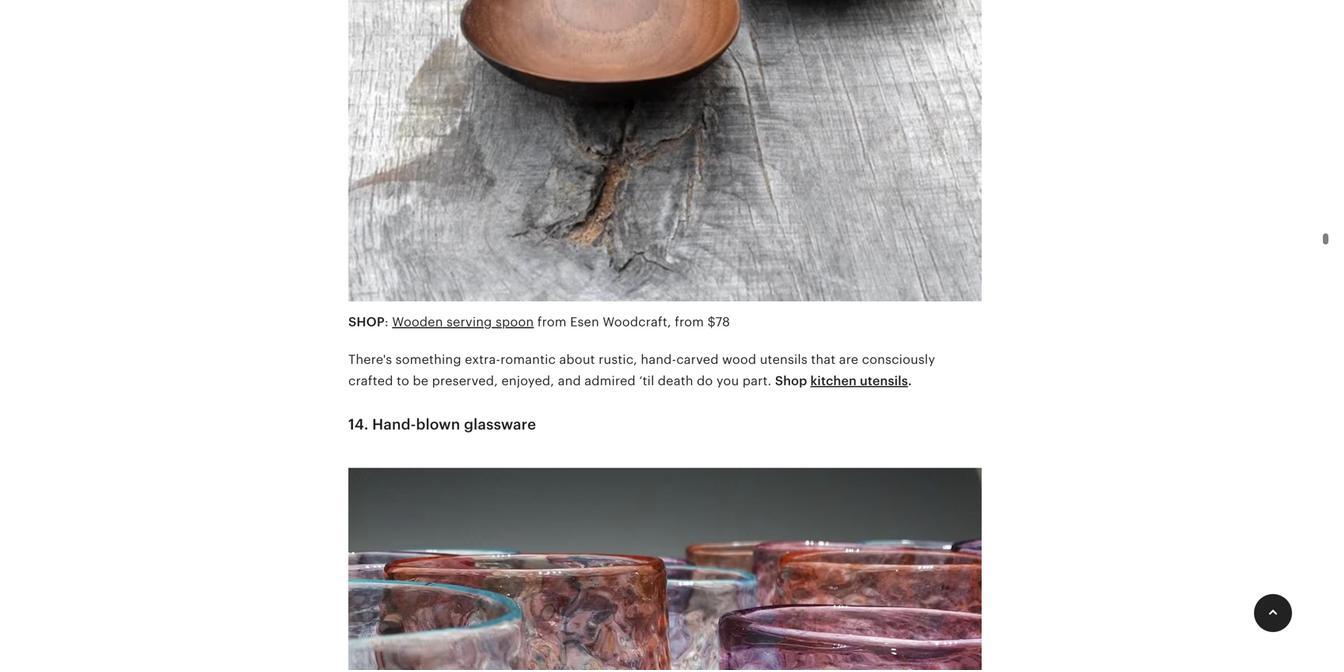 Task type: locate. For each thing, give the bounding box(es) containing it.
14. hand-blown glassware
[[348, 417, 536, 433]]

romantic
[[501, 353, 556, 367]]

crafted
[[348, 374, 393, 388]]

consciously
[[862, 353, 935, 367]]

admired
[[585, 374, 636, 388]]

spoon
[[496, 315, 534, 330]]

to
[[397, 374, 409, 388]]

wood
[[722, 353, 757, 367]]

extra-
[[465, 353, 501, 367]]

hand-
[[641, 353, 677, 367]]

there's
[[348, 353, 392, 367]]

from left esen
[[537, 315, 567, 330]]

.
[[908, 374, 912, 388]]

there's something extra-romantic about rustic, hand-carved wood utensils that are consciously crafted to be preserved, enjoyed, and admired 'til death do you part.
[[348, 353, 935, 388]]

utensils inside there's something extra-romantic about rustic, hand-carved wood utensils that are consciously crafted to be preserved, enjoyed, and admired 'til death do you part.
[[760, 353, 808, 367]]

about
[[559, 353, 595, 367]]

kitchen
[[811, 374, 857, 388]]

shop
[[775, 374, 807, 388]]

$78
[[708, 315, 730, 330]]

:
[[385, 315, 389, 330]]

from left $78
[[675, 315, 704, 330]]

wood serving spoon image
[[348, 0, 982, 312]]

do
[[697, 374, 713, 388]]

shop : wooden serving spoon from esen woodcraft, from $78
[[348, 315, 730, 330]]

serving
[[447, 315, 492, 330]]

shop kitchen utensils .
[[775, 374, 912, 388]]

are
[[839, 353, 859, 367]]

blown
[[416, 417, 460, 433]]

part.
[[743, 374, 772, 388]]

utensils
[[760, 353, 808, 367], [860, 374, 908, 388]]

'til
[[639, 374, 655, 388]]

shop
[[348, 315, 385, 330]]

from
[[537, 315, 567, 330], [675, 315, 704, 330]]

0 horizontal spatial from
[[537, 315, 567, 330]]

0 horizontal spatial utensils
[[760, 353, 808, 367]]

0 vertical spatial utensils
[[760, 353, 808, 367]]

something
[[396, 353, 461, 367]]

utensils down consciously on the bottom of page
[[860, 374, 908, 388]]

utensils up shop
[[760, 353, 808, 367]]

14.
[[348, 417, 369, 433]]

1 horizontal spatial from
[[675, 315, 704, 330]]

1 horizontal spatial utensils
[[860, 374, 908, 388]]



Task type: vqa. For each thing, say whether or not it's contained in the screenshot.
death
yes



Task type: describe. For each thing, give the bounding box(es) containing it.
and
[[558, 374, 581, 388]]

you
[[717, 374, 739, 388]]

be
[[413, 374, 429, 388]]

wooden serving spoon link
[[392, 315, 534, 330]]

rustic,
[[599, 353, 637, 367]]

death
[[658, 374, 694, 388]]

glassware
[[464, 417, 536, 433]]

cool wedding registry idea - handblown glassware image
[[348, 459, 982, 671]]

woodcraft,
[[603, 315, 671, 330]]

that
[[811, 353, 836, 367]]

carved
[[677, 353, 719, 367]]

2 from from the left
[[675, 315, 704, 330]]

1 vertical spatial utensils
[[860, 374, 908, 388]]

kitchen utensils link
[[811, 374, 908, 388]]

wooden
[[392, 315, 443, 330]]

preserved,
[[432, 374, 498, 388]]

enjoyed,
[[502, 374, 554, 388]]

esen
[[570, 315, 599, 330]]

hand-
[[372, 417, 416, 433]]

1 from from the left
[[537, 315, 567, 330]]



